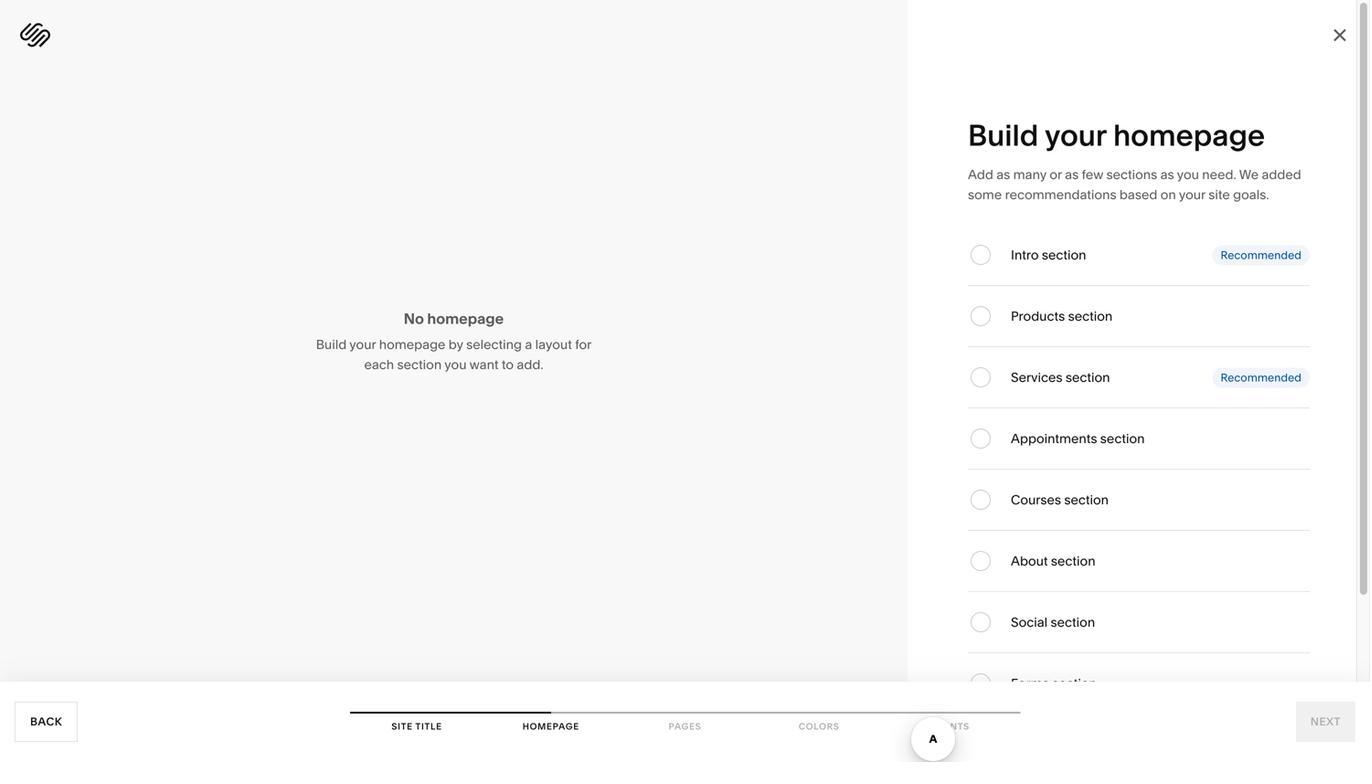 Task type: locate. For each thing, give the bounding box(es) containing it.
you down by
[[444, 357, 467, 372]]

homepage
[[1113, 117, 1265, 153], [427, 310, 504, 328], [379, 337, 446, 352]]

you inside no homepage build your homepage by selecting a layout for each section you want to add.
[[444, 357, 467, 372]]

title
[[415, 721, 442, 732]]

you
[[1177, 167, 1199, 182], [444, 357, 467, 372]]

1 horizontal spatial as
[[1065, 167, 1079, 182]]

need.
[[1202, 167, 1236, 182]]

1 vertical spatial your
[[1179, 187, 1206, 202]]

products
[[1011, 308, 1065, 324]]

0 vertical spatial recommended
[[1221, 249, 1302, 262]]

1 horizontal spatial build
[[968, 117, 1039, 153]]

appointments section
[[1011, 431, 1145, 447]]

1 vertical spatial homepage
[[427, 310, 504, 328]]

your right on at top
[[1179, 187, 1206, 202]]

on
[[1161, 187, 1176, 202]]

2 recommended from the top
[[1221, 371, 1302, 384]]

few
[[1082, 167, 1103, 182]]

as right add
[[997, 167, 1010, 182]]

next button
[[1296, 702, 1356, 742]]

homepage up need.
[[1113, 117, 1265, 153]]

services section
[[1011, 370, 1110, 385]]

section right social
[[1051, 615, 1095, 630]]

as right or
[[1065, 167, 1079, 182]]

recommended
[[1221, 249, 1302, 262], [1221, 371, 1302, 384]]

social
[[1011, 615, 1048, 630]]

as
[[997, 167, 1010, 182], [1065, 167, 1079, 182], [1160, 167, 1174, 182]]

1 vertical spatial you
[[444, 357, 467, 372]]

section for courses section
[[1064, 492, 1109, 508]]

site title
[[392, 721, 442, 732]]

build inside no homepage build your homepage by selecting a layout for each section you want to add.
[[316, 337, 347, 352]]

build
[[968, 117, 1039, 153], [316, 337, 347, 352]]

section right about
[[1051, 553, 1096, 569]]

1 recommended from the top
[[1221, 249, 1302, 262]]

section right products
[[1068, 308, 1113, 324]]

no homepage build your homepage by selecting a layout for each section you want to add.
[[316, 310, 592, 372]]

many
[[1013, 167, 1047, 182]]

0 vertical spatial your
[[1045, 117, 1106, 153]]

section for intro section
[[1042, 247, 1086, 263]]

add as many or as few sections as you need. we added some recommendations based on your site goals.
[[968, 167, 1301, 202]]

for
[[575, 337, 592, 352]]

section right 'services'
[[1066, 370, 1110, 385]]

section right appointments
[[1100, 431, 1145, 447]]

sections
[[1106, 167, 1157, 182]]

homepage down no
[[379, 337, 446, 352]]

you left need.
[[1177, 167, 1199, 182]]

your up each
[[349, 337, 376, 352]]

some
[[968, 187, 1002, 202]]

section for appointments section
[[1100, 431, 1145, 447]]

section right forms
[[1052, 676, 1097, 691]]

section for about section
[[1051, 553, 1096, 569]]

1 vertical spatial recommended
[[1221, 371, 1302, 384]]

section right courses on the right bottom of the page
[[1064, 492, 1109, 508]]

pages
[[669, 721, 702, 732]]

fonts
[[937, 721, 970, 732]]

0 horizontal spatial as
[[997, 167, 1010, 182]]

back
[[30, 715, 62, 729]]

2 vertical spatial your
[[349, 337, 376, 352]]

2 horizontal spatial as
[[1160, 167, 1174, 182]]

homepage
[[523, 721, 579, 732]]

3 as from the left
[[1160, 167, 1174, 182]]

0 horizontal spatial your
[[349, 337, 376, 352]]

a
[[525, 337, 532, 352]]

layout
[[535, 337, 572, 352]]

section
[[1042, 247, 1086, 263], [1068, 308, 1113, 324], [397, 357, 442, 372], [1066, 370, 1110, 385], [1100, 431, 1145, 447], [1064, 492, 1109, 508], [1051, 553, 1096, 569], [1051, 615, 1095, 630], [1052, 676, 1097, 691]]

0 vertical spatial you
[[1177, 167, 1199, 182]]

your
[[1045, 117, 1106, 153], [1179, 187, 1206, 202], [349, 337, 376, 352]]

about section
[[1011, 553, 1096, 569]]

1 horizontal spatial you
[[1177, 167, 1199, 182]]

site
[[392, 721, 413, 732]]

section right intro
[[1042, 247, 1086, 263]]

section right each
[[397, 357, 442, 372]]

your up few at the right of page
[[1045, 117, 1106, 153]]

intro
[[1011, 247, 1039, 263]]

forms
[[1011, 676, 1049, 691]]

1 vertical spatial build
[[316, 337, 347, 352]]

2 horizontal spatial your
[[1179, 187, 1206, 202]]

0 horizontal spatial you
[[444, 357, 467, 372]]

1 horizontal spatial your
[[1045, 117, 1106, 153]]

recommended for intro section
[[1221, 249, 1302, 262]]

as up on at top
[[1160, 167, 1174, 182]]

0 horizontal spatial build
[[316, 337, 347, 352]]

homepage up by
[[427, 310, 504, 328]]



Task type: vqa. For each thing, say whether or not it's contained in the screenshot.
or
yes



Task type: describe. For each thing, give the bounding box(es) containing it.
intro section
[[1011, 247, 1086, 263]]

section for products section
[[1068, 308, 1113, 324]]

courses section
[[1011, 492, 1109, 508]]

no
[[404, 310, 424, 328]]

selecting
[[466, 337, 522, 352]]

back button
[[15, 702, 78, 742]]

section for forms section
[[1052, 676, 1097, 691]]

goals.
[[1233, 187, 1269, 202]]

products section
[[1011, 308, 1113, 324]]

by
[[449, 337, 463, 352]]

recommendations
[[1005, 187, 1117, 202]]

courses
[[1011, 492, 1061, 508]]

recommended for services section
[[1221, 371, 1302, 384]]

your inside no homepage build your homepage by selecting a layout for each section you want to add.
[[349, 337, 376, 352]]

your inside add as many or as few sections as you need. we added some recommendations based on your site goals.
[[1179, 187, 1206, 202]]

section for services section
[[1066, 370, 1110, 385]]

services
[[1011, 370, 1063, 385]]

build your homepage
[[968, 117, 1265, 153]]

want
[[469, 357, 499, 372]]

site
[[1209, 187, 1230, 202]]

to
[[502, 357, 514, 372]]

based
[[1120, 187, 1158, 202]]

about
[[1011, 553, 1048, 569]]

added
[[1262, 167, 1301, 182]]

add
[[968, 167, 993, 182]]

forms section
[[1011, 676, 1097, 691]]

or
[[1050, 167, 1062, 182]]

social section
[[1011, 615, 1095, 630]]

next
[[1311, 715, 1341, 729]]

colors
[[799, 721, 840, 732]]

you inside add as many or as few sections as you need. we added some recommendations based on your site goals.
[[1177, 167, 1199, 182]]

0 vertical spatial build
[[968, 117, 1039, 153]]

add.
[[517, 357, 543, 372]]

1 as from the left
[[997, 167, 1010, 182]]

section inside no homepage build your homepage by selecting a layout for each section you want to add.
[[397, 357, 442, 372]]

each
[[364, 357, 394, 372]]

section for social section
[[1051, 615, 1095, 630]]

2 vertical spatial homepage
[[379, 337, 446, 352]]

2 as from the left
[[1065, 167, 1079, 182]]

appointments
[[1011, 431, 1097, 447]]

we
[[1239, 167, 1259, 182]]

0 vertical spatial homepage
[[1113, 117, 1265, 153]]



